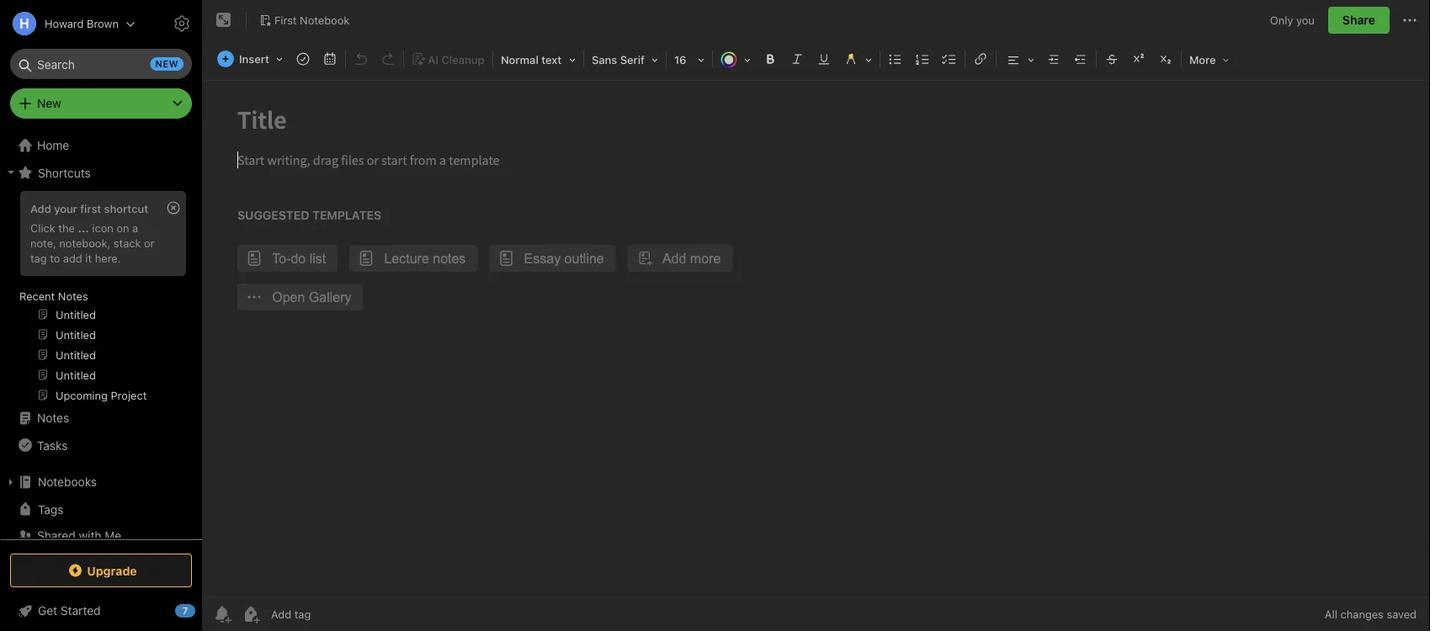 Task type: vqa. For each thing, say whether or not it's contained in the screenshot.
Summer Tag actions field
no



Task type: describe. For each thing, give the bounding box(es) containing it.
normal text
[[501, 53, 562, 66]]

7
[[182, 606, 188, 617]]

new search field
[[22, 49, 184, 79]]

text
[[542, 53, 562, 66]]

strikethrough image
[[1100, 47, 1124, 71]]

recent
[[19, 290, 55, 302]]

group inside tree
[[0, 186, 194, 412]]

notebooks
[[38, 475, 97, 489]]

Account field
[[0, 7, 136, 40]]

first notebook
[[274, 14, 350, 26]]

shared with me
[[37, 529, 121, 543]]

icon on a note, notebook, stack or tag to add it here.
[[30, 221, 154, 264]]

note,
[[30, 236, 56, 249]]

on
[[117, 221, 129, 234]]

outdent image
[[1069, 47, 1093, 71]]

shared
[[37, 529, 76, 543]]

notebook
[[300, 14, 350, 26]]

changes
[[1341, 608, 1384, 621]]

me
[[105, 529, 121, 543]]

More field
[[1184, 47, 1235, 72]]

Font family field
[[586, 47, 664, 72]]

home
[[37, 138, 69, 152]]

tags button
[[0, 496, 194, 523]]

notebook,
[[59, 236, 111, 249]]

Highlight field
[[838, 47, 878, 72]]

notebooks link
[[0, 469, 194, 496]]

upgrade button
[[10, 554, 192, 588]]

or
[[144, 236, 154, 249]]

shortcut
[[104, 202, 148, 215]]

the
[[58, 221, 75, 234]]

Add tag field
[[269, 607, 396, 622]]

numbered list image
[[911, 47, 934, 71]]

Note Editor text field
[[202, 81, 1430, 597]]

with
[[79, 529, 101, 543]]

indent image
[[1042, 47, 1066, 71]]

it
[[85, 252, 92, 264]]

to
[[50, 252, 60, 264]]

Alignment field
[[998, 47, 1040, 72]]

add
[[63, 252, 82, 264]]

italic image
[[785, 47, 809, 71]]

all
[[1325, 608, 1338, 621]]

get started
[[38, 604, 101, 618]]

your
[[54, 202, 77, 215]]

Font color field
[[715, 47, 757, 72]]

notes link
[[0, 405, 194, 432]]

all changes saved
[[1325, 608, 1417, 621]]

superscript image
[[1127, 47, 1151, 71]]

first
[[274, 14, 297, 26]]

saved
[[1387, 608, 1417, 621]]

Search text field
[[22, 49, 180, 79]]

Insert field
[[213, 47, 289, 71]]



Task type: locate. For each thing, give the bounding box(es) containing it.
add tag image
[[241, 604, 261, 625]]

settings image
[[172, 13, 192, 34]]

shared with me link
[[0, 523, 194, 550]]

insert
[[239, 53, 269, 65]]

bold image
[[758, 47, 782, 71]]

more
[[1189, 53, 1216, 66]]

share
[[1343, 13, 1376, 27]]

tag
[[30, 252, 47, 264]]

click the ...
[[30, 221, 89, 234]]

insert link image
[[969, 47, 992, 71]]

underline image
[[812, 47, 836, 71]]

shortcuts
[[38, 166, 91, 180]]

tasks button
[[0, 432, 194, 459]]

checklist image
[[938, 47, 961, 71]]

More actions field
[[1400, 7, 1420, 34]]

icon
[[92, 221, 114, 234]]

...
[[78, 221, 89, 234]]

stack
[[114, 236, 141, 249]]

expand note image
[[214, 10, 234, 30]]

howard
[[45, 17, 84, 30]]

you
[[1296, 14, 1315, 26]]

new
[[155, 59, 178, 69]]

brown
[[87, 17, 119, 30]]

howard brown
[[45, 17, 119, 30]]

normal
[[501, 53, 539, 66]]

a
[[132, 221, 138, 234]]

sans
[[592, 53, 617, 66]]

16
[[674, 53, 687, 66]]

1 vertical spatial notes
[[37, 411, 69, 425]]

started
[[61, 604, 101, 618]]

Heading level field
[[495, 47, 582, 72]]

serif
[[620, 53, 645, 66]]

new
[[37, 96, 61, 110]]

note window element
[[202, 0, 1430, 631]]

new button
[[10, 88, 192, 119]]

tasks
[[37, 438, 68, 452]]

add
[[30, 202, 51, 215]]

first notebook button
[[253, 8, 356, 32]]

group
[[0, 186, 194, 412]]

Help and Learning task checklist field
[[0, 598, 202, 625]]

click
[[30, 221, 55, 234]]

only you
[[1270, 14, 1315, 26]]

add your first shortcut
[[30, 202, 148, 215]]

tags
[[38, 502, 63, 516]]

bulleted list image
[[884, 47, 907, 71]]

notes right recent
[[58, 290, 88, 302]]

group containing add your first shortcut
[[0, 186, 194, 412]]

notes up tasks at the left of page
[[37, 411, 69, 425]]

only
[[1270, 14, 1293, 26]]

notes
[[58, 290, 88, 302], [37, 411, 69, 425]]

more actions image
[[1400, 10, 1420, 30]]

shortcuts button
[[0, 159, 194, 186]]

first
[[80, 202, 101, 215]]

0 vertical spatial notes
[[58, 290, 88, 302]]

here.
[[95, 252, 121, 264]]

expand notebooks image
[[4, 476, 18, 489]]

recent notes
[[19, 290, 88, 302]]

upgrade
[[87, 564, 137, 578]]

add a reminder image
[[212, 604, 232, 625]]

home link
[[0, 132, 202, 159]]

share button
[[1328, 7, 1390, 34]]

Font size field
[[668, 47, 710, 72]]

sans serif
[[592, 53, 645, 66]]

click to collapse image
[[196, 600, 208, 620]]

tree containing home
[[0, 132, 202, 587]]

calendar event image
[[318, 47, 342, 71]]

subscript image
[[1154, 47, 1178, 71]]

tree
[[0, 132, 202, 587]]

get
[[38, 604, 57, 618]]

task image
[[291, 47, 315, 71]]



